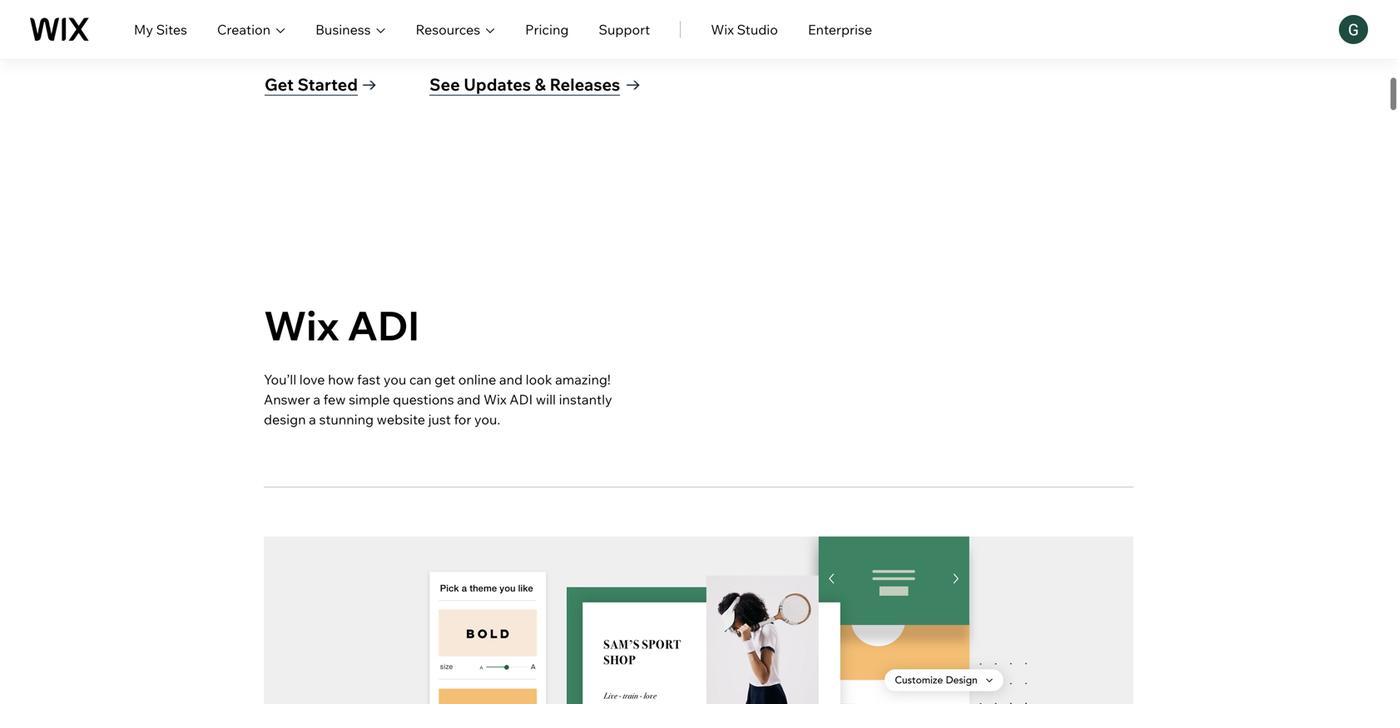 Task type: locate. For each thing, give the bounding box(es) containing it.
1 horizontal spatial and
[[499, 372, 523, 388]]

and up for
[[457, 392, 481, 408]]

business
[[316, 21, 371, 38]]

adi up the 'you'
[[347, 300, 419, 351]]

pricing
[[525, 21, 569, 38]]

0 vertical spatial adi
[[347, 300, 419, 351]]

see updates & releases
[[429, 74, 620, 95]]

support link
[[599, 20, 650, 40]]

adi
[[347, 300, 419, 351], [510, 392, 533, 408]]

get
[[265, 74, 294, 95]]

get
[[435, 372, 455, 388]]

enterprise link
[[808, 20, 872, 40]]

design
[[264, 412, 306, 428]]

look
[[526, 372, 552, 388]]

creation button
[[217, 20, 286, 40]]

wix for wix studio
[[711, 21, 734, 38]]

my
[[134, 21, 153, 38]]

0 horizontal spatial wix
[[264, 300, 339, 351]]

love
[[299, 372, 325, 388]]

simple
[[349, 392, 390, 408]]

2 horizontal spatial wix
[[711, 21, 734, 38]]

questions
[[393, 392, 454, 408]]

just
[[428, 412, 451, 428]]

wix adi website for dirt bikes next to a color palette and themes image
[[264, 537, 1134, 705], [776, 578, 996, 705]]

a right design
[[309, 412, 316, 428]]

get started link
[[265, 73, 376, 97]]

started
[[298, 74, 358, 95]]

1 vertical spatial adi
[[510, 392, 533, 408]]

see
[[429, 74, 460, 95]]

few
[[323, 392, 346, 408]]

pricing link
[[525, 20, 569, 40]]

0 vertical spatial and
[[499, 372, 523, 388]]

see updates & releases link
[[429, 73, 640, 97]]

2 vertical spatial wix
[[484, 392, 507, 408]]

1 vertical spatial wix
[[264, 300, 339, 351]]

stunning
[[319, 412, 374, 428]]

1 horizontal spatial wix
[[484, 392, 507, 408]]

a left few
[[313, 392, 320, 408]]

1 horizontal spatial adi
[[510, 392, 533, 408]]

wix up love
[[264, 300, 339, 351]]

and left look
[[499, 372, 523, 388]]

wix left studio
[[711, 21, 734, 38]]

website
[[377, 412, 425, 428]]

business button
[[316, 20, 386, 40]]

online
[[458, 372, 496, 388]]

how
[[328, 372, 354, 388]]

my sites link
[[134, 20, 187, 40]]

creation
[[217, 21, 271, 38]]

my sites
[[134, 21, 187, 38]]

you'll love how fast you can get online and look amazing! answer a few simple questions and wix adi will instantly design a stunning website just for you.
[[264, 372, 612, 428]]

0 vertical spatial wix
[[711, 21, 734, 38]]

and
[[499, 372, 523, 388], [457, 392, 481, 408]]

wix adi
[[264, 300, 419, 351]]

wix up the you.
[[484, 392, 507, 408]]

support
[[599, 21, 650, 38]]

adi left will
[[510, 392, 533, 408]]

a
[[313, 392, 320, 408], [309, 412, 316, 428]]

wix
[[711, 21, 734, 38], [264, 300, 339, 351], [484, 392, 507, 408]]

enterprise
[[808, 21, 872, 38]]

0 horizontal spatial and
[[457, 392, 481, 408]]

wix studio link
[[711, 20, 778, 40]]



Task type: vqa. For each thing, say whether or not it's contained in the screenshot.
left the wix
yes



Task type: describe. For each thing, give the bounding box(es) containing it.
1 vertical spatial and
[[457, 392, 481, 408]]

studio
[[737, 21, 778, 38]]

wix inside you'll love how fast you can get online and look amazing! answer a few simple questions and wix adi will instantly design a stunning website just for you.
[[484, 392, 507, 408]]

0 vertical spatial a
[[313, 392, 320, 408]]

1 vertical spatial a
[[309, 412, 316, 428]]

you'll
[[264, 372, 296, 388]]

wix for wix adi
[[264, 300, 339, 351]]

instantly
[[559, 392, 612, 408]]

answer
[[264, 392, 310, 408]]

adi inside you'll love how fast you can get online and look amazing! answer a few simple questions and wix adi will instantly design a stunning website just for you.
[[510, 392, 533, 408]]

releases
[[550, 74, 620, 95]]

profile image image
[[1339, 15, 1368, 44]]

resources
[[416, 21, 480, 38]]

sites
[[156, 21, 187, 38]]

get started
[[265, 74, 358, 95]]

you.
[[474, 412, 500, 428]]

resources button
[[416, 20, 495, 40]]

amazing!
[[555, 372, 611, 388]]

&
[[535, 74, 546, 95]]

you
[[384, 372, 406, 388]]

fast
[[357, 372, 381, 388]]

will
[[536, 392, 556, 408]]

can
[[409, 372, 432, 388]]

0 horizontal spatial adi
[[347, 300, 419, 351]]

for
[[454, 412, 471, 428]]

wix studio
[[711, 21, 778, 38]]

updates
[[464, 74, 531, 95]]



